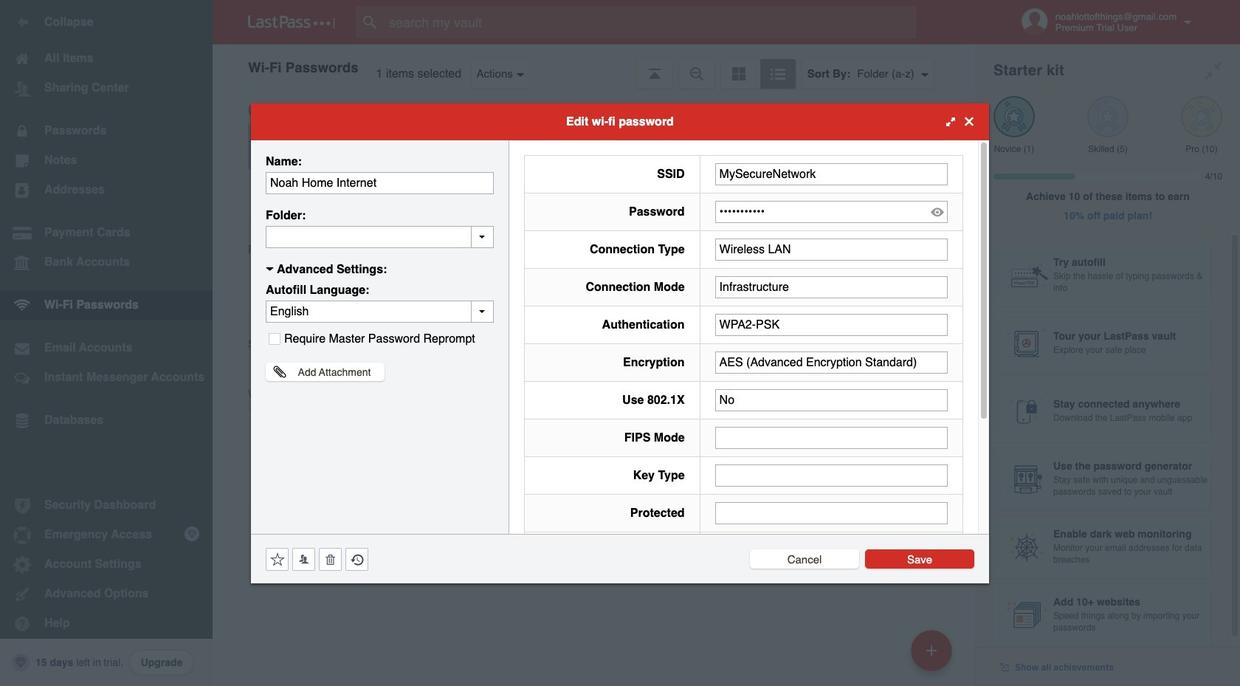 Task type: locate. For each thing, give the bounding box(es) containing it.
None password field
[[715, 201, 948, 223]]

search my vault text field
[[356, 6, 946, 38]]

dialog
[[251, 103, 990, 677]]

vault options navigation
[[213, 44, 976, 89]]

lastpass image
[[248, 16, 335, 29]]

None text field
[[715, 163, 948, 185], [266, 226, 494, 248], [715, 276, 948, 298], [715, 351, 948, 373], [715, 389, 948, 411], [715, 502, 948, 524], [715, 163, 948, 185], [266, 226, 494, 248], [715, 276, 948, 298], [715, 351, 948, 373], [715, 389, 948, 411], [715, 502, 948, 524]]

None text field
[[266, 172, 494, 194], [715, 238, 948, 260], [715, 314, 948, 336], [715, 427, 948, 449], [715, 464, 948, 486], [266, 172, 494, 194], [715, 238, 948, 260], [715, 314, 948, 336], [715, 427, 948, 449], [715, 464, 948, 486]]

Search search field
[[356, 6, 946, 38]]



Task type: describe. For each thing, give the bounding box(es) containing it.
new item image
[[927, 645, 937, 656]]

main navigation navigation
[[0, 0, 213, 686]]

new item navigation
[[906, 626, 962, 686]]



